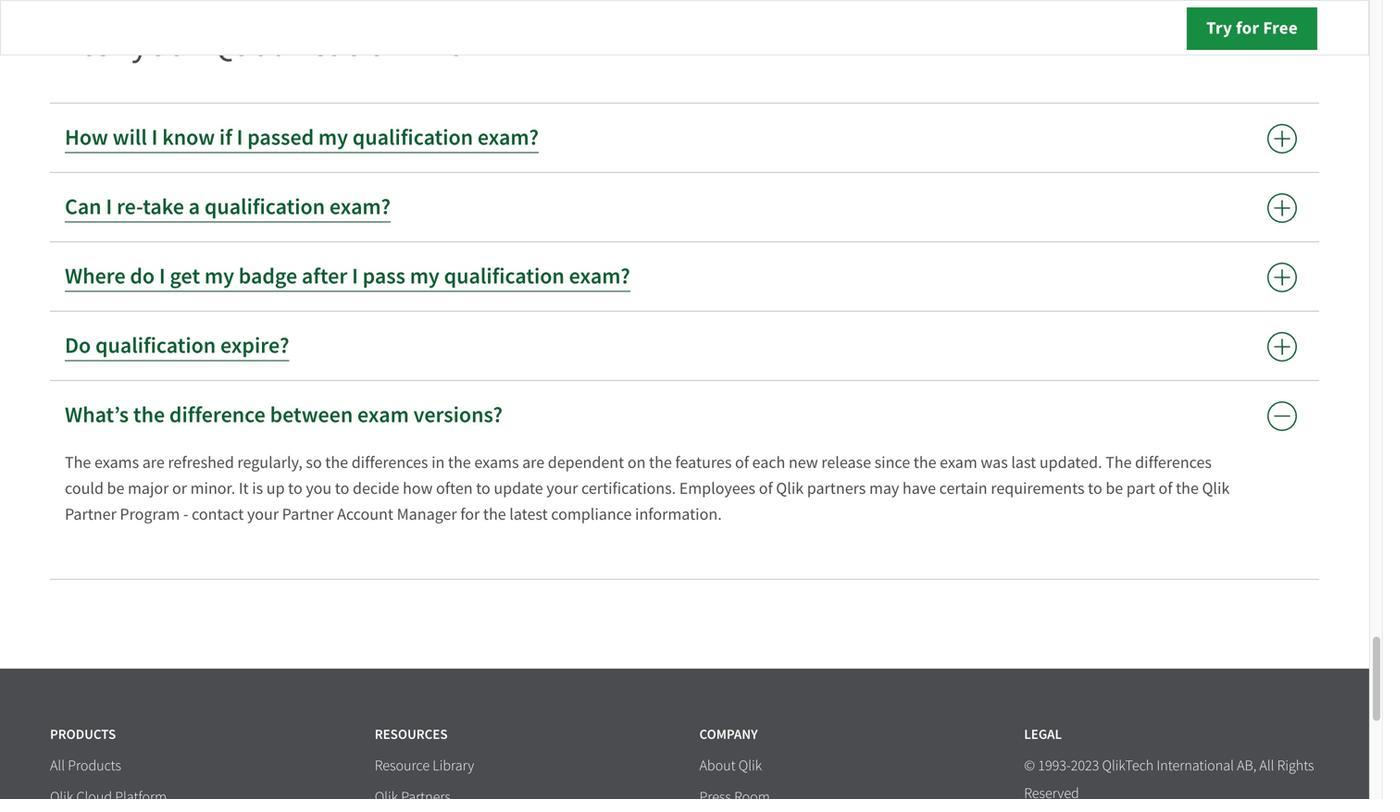 Task type: vqa. For each thing, say whether or not it's contained in the screenshot.
refreshed
yes



Task type: locate. For each thing, give the bounding box(es) containing it.
versions?
[[414, 401, 503, 430]]

the right part
[[1176, 478, 1199, 500]]

be
[[107, 478, 124, 500], [1106, 478, 1123, 500]]

of down each
[[759, 478, 773, 500]]

1 horizontal spatial your
[[247, 504, 279, 526]]

can i re-take a qualification exam?
[[65, 193, 391, 222]]

try for free link
[[1187, 7, 1318, 50]]

1 horizontal spatial my
[[318, 123, 348, 152]]

your down is
[[247, 504, 279, 526]]

my right pass on the left
[[410, 262, 440, 291]]

about qlik link
[[700, 757, 762, 777]]

to down updated.
[[1088, 478, 1103, 500]]

1 vertical spatial your
[[547, 478, 578, 500]]

1 horizontal spatial of
[[759, 478, 773, 500]]

be left part
[[1106, 478, 1123, 500]]

are
[[142, 452, 165, 474], [522, 452, 545, 474]]

0 horizontal spatial all
[[50, 757, 65, 776]]

i inside "dropdown button"
[[106, 193, 112, 222]]

2 all from the left
[[1260, 757, 1274, 776]]

1 horizontal spatial are
[[522, 452, 545, 474]]

all
[[50, 757, 65, 776], [1260, 757, 1274, 776]]

regularly,
[[237, 452, 303, 474]]

exams
[[94, 452, 139, 474], [474, 452, 519, 474]]

how
[[65, 123, 108, 152]]

how will i know if i passed my qualification exam?
[[65, 123, 539, 152]]

2 open image from the top
[[1268, 194, 1297, 223]]

1 horizontal spatial the
[[1106, 452, 1132, 474]]

program
[[120, 504, 180, 526]]

1 horizontal spatial all
[[1260, 757, 1274, 776]]

to right you
[[335, 478, 349, 500]]

open image for exam?
[[1268, 124, 1297, 154]]

the up have
[[914, 452, 937, 474]]

between
[[270, 401, 353, 430]]

2023
[[1071, 757, 1099, 776]]

the exams are refreshed regularly, so the differences in the exams are dependent on the features of each new release since the exam was last updated. the differences could be major or minor. it is up to you to decide how often to update your certifications. employees of qlik partners may have certain requirements to be part of the qlik partner program - contact your partner account manager for the latest compliance information.
[[65, 452, 1230, 526]]

1 horizontal spatial exams
[[474, 452, 519, 474]]

0 horizontal spatial your
[[131, 20, 201, 67]]

0 horizontal spatial differences
[[352, 452, 428, 474]]

differences up decide
[[352, 452, 428, 474]]

1 vertical spatial open image
[[1268, 194, 1297, 223]]

2 vertical spatial exam?
[[569, 262, 630, 291]]

qualification inside "dropdown button"
[[204, 193, 325, 222]]

get
[[170, 262, 200, 291]]

1 horizontal spatial exam
[[940, 452, 978, 474]]

your down the dependent
[[547, 478, 578, 500]]

are up major
[[142, 452, 165, 474]]

0 horizontal spatial exam
[[357, 401, 409, 430]]

it
[[239, 478, 249, 500]]

of
[[735, 452, 749, 474], [759, 478, 773, 500], [1159, 478, 1173, 500]]

1 vertical spatial for
[[460, 504, 480, 526]]

ab,
[[1237, 757, 1257, 776]]

have
[[903, 478, 936, 500]]

rights
[[1277, 757, 1314, 776]]

0 horizontal spatial my
[[205, 262, 234, 291]]

0 horizontal spatial for
[[460, 504, 480, 526]]

0 horizontal spatial qlik
[[739, 757, 762, 776]]

partners
[[807, 478, 866, 500]]

0 horizontal spatial exams
[[94, 452, 139, 474]]

my right get
[[205, 262, 234, 291]]

be right could
[[107, 478, 124, 500]]

where
[[65, 262, 126, 291]]

the right on
[[649, 452, 672, 474]]

could
[[65, 478, 104, 500]]

in
[[432, 452, 445, 474]]

1 exams from the left
[[94, 452, 139, 474]]

i left pass on the left
[[352, 262, 358, 291]]

0 vertical spatial exam?
[[478, 123, 539, 152]]

2 horizontal spatial your
[[547, 478, 578, 500]]

difference
[[169, 401, 266, 430]]

do qualification expire? button
[[50, 312, 1319, 381]]

0 horizontal spatial exam?
[[330, 193, 391, 222]]

© 1993-2023 qliktech international ab, all rights reserved
[[1024, 757, 1314, 800]]

the left latest
[[483, 504, 506, 526]]

2 to from the left
[[335, 478, 349, 500]]

each
[[752, 452, 785, 474]]

qlik right about
[[739, 757, 762, 776]]

all products
[[50, 757, 121, 776]]

-
[[183, 504, 188, 526]]

a
[[189, 193, 200, 222]]

partner down you
[[282, 504, 334, 526]]

are up update
[[522, 452, 545, 474]]

1 vertical spatial products
[[68, 757, 121, 776]]

2 horizontal spatial my
[[410, 262, 440, 291]]

take
[[143, 193, 184, 222]]

2 vertical spatial open image
[[1268, 263, 1297, 293]]

about qlik
[[700, 757, 762, 776]]

certifications.
[[581, 478, 676, 500]]

to right up
[[288, 478, 303, 500]]

1 horizontal spatial be
[[1106, 478, 1123, 500]]

the up part
[[1106, 452, 1132, 474]]

1 open image from the top
[[1268, 124, 1297, 154]]

my
[[318, 123, 348, 152], [205, 262, 234, 291], [410, 262, 440, 291]]

1 be from the left
[[107, 478, 124, 500]]

resources
[[375, 726, 448, 744]]

the
[[65, 452, 91, 474], [1106, 452, 1132, 474]]

qlik right part
[[1202, 478, 1230, 500]]

open image for my
[[1268, 263, 1297, 293]]

0 vertical spatial open image
[[1268, 124, 1297, 154]]

for inside the exams are refreshed regularly, so the differences in the exams are dependent on the features of each new release since the exam was last updated. the differences could be major or minor. it is up to you to decide how often to update your certifications. employees of qlik partners may have certain requirements to be part of the qlik partner program - contact your partner account manager for the latest compliance information.
[[460, 504, 480, 526]]

1 horizontal spatial for
[[1236, 16, 1260, 40]]

may
[[869, 478, 899, 500]]

exam?
[[478, 123, 539, 152], [330, 193, 391, 222], [569, 262, 630, 291]]

2 exams from the left
[[474, 452, 519, 474]]

0 vertical spatial exam
[[357, 401, 409, 430]]

is
[[252, 478, 263, 500]]

open image
[[1268, 124, 1297, 154], [1268, 194, 1297, 223], [1268, 263, 1297, 293]]

the
[[133, 401, 165, 430], [325, 452, 348, 474], [448, 452, 471, 474], [649, 452, 672, 474], [914, 452, 937, 474], [1176, 478, 1199, 500], [483, 504, 506, 526]]

open image inside how will i know if i passed my qualification exam? dropdown button
[[1268, 124, 1297, 154]]

1 are from the left
[[142, 452, 165, 474]]

i right will at the left top of the page
[[152, 123, 158, 152]]

1 partner from the left
[[65, 504, 116, 526]]

free
[[1263, 16, 1298, 40]]

the right what's
[[133, 401, 165, 430]]

can
[[65, 193, 101, 222]]

1 vertical spatial exam?
[[330, 193, 391, 222]]

do qualification expire?
[[65, 332, 289, 361]]

exam
[[415, 20, 498, 67]]

for down often
[[460, 504, 480, 526]]

my right "passed"
[[318, 123, 348, 152]]

the up could
[[65, 452, 91, 474]]

exams up major
[[94, 452, 139, 474]]

0 vertical spatial for
[[1236, 16, 1260, 40]]

partner
[[65, 504, 116, 526], [282, 504, 334, 526]]

exam? inside "dropdown button"
[[330, 193, 391, 222]]

up
[[266, 478, 285, 500]]

to right often
[[476, 478, 491, 500]]

after
[[50, 20, 124, 67]]

differences
[[352, 452, 428, 474], [1135, 452, 1212, 474]]

resource
[[375, 757, 430, 776]]

1 vertical spatial exam
[[940, 452, 978, 474]]

2 the from the left
[[1106, 452, 1132, 474]]

1993-
[[1038, 757, 1071, 776]]

1 horizontal spatial qlik
[[776, 478, 804, 500]]

qlik down 'new'
[[776, 478, 804, 500]]

your right after
[[131, 20, 201, 67]]

0 horizontal spatial partner
[[65, 504, 116, 526]]

major
[[128, 478, 169, 500]]

after your qualification exam
[[50, 20, 498, 67]]

2 horizontal spatial of
[[1159, 478, 1173, 500]]

3 open image from the top
[[1268, 263, 1297, 293]]

open image inside where do i get my badge after i pass my qualification exam? dropdown button
[[1268, 263, 1297, 293]]

exam right between
[[357, 401, 409, 430]]

i left re-
[[106, 193, 112, 222]]

exams up update
[[474, 452, 519, 474]]

1 the from the left
[[65, 452, 91, 474]]

differences up part
[[1135, 452, 1212, 474]]

qualification
[[353, 123, 473, 152], [204, 193, 325, 222], [444, 262, 565, 291], [95, 332, 216, 361]]

on
[[628, 452, 646, 474]]

for right try at the right of page
[[1236, 16, 1260, 40]]

1 horizontal spatial partner
[[282, 504, 334, 526]]

0 vertical spatial your
[[131, 20, 201, 67]]

your
[[131, 20, 201, 67], [547, 478, 578, 500], [247, 504, 279, 526]]

exam up the certain
[[940, 452, 978, 474]]

0 horizontal spatial are
[[142, 452, 165, 474]]

of right part
[[1159, 478, 1173, 500]]

0 horizontal spatial the
[[65, 452, 91, 474]]

1 horizontal spatial differences
[[1135, 452, 1212, 474]]

so
[[306, 452, 322, 474]]

of left each
[[735, 452, 749, 474]]

partner down could
[[65, 504, 116, 526]]

manager
[[397, 504, 457, 526]]

0 horizontal spatial be
[[107, 478, 124, 500]]



Task type: describe. For each thing, give the bounding box(es) containing it.
where do i get my badge after i pass my qualification exam?
[[65, 262, 630, 291]]

how will i know if i passed my qualification exam? button
[[50, 104, 1319, 172]]

release
[[822, 452, 871, 474]]

where do i get my badge after i pass my qualification exam? button
[[50, 243, 1319, 311]]

2 horizontal spatial qlik
[[1202, 478, 1230, 500]]

reserved
[[1024, 785, 1079, 800]]

2 horizontal spatial exam?
[[569, 262, 630, 291]]

employees
[[679, 478, 756, 500]]

you
[[306, 478, 332, 500]]

qliktech
[[1102, 757, 1154, 776]]

do
[[65, 332, 91, 361]]

2 partner from the left
[[282, 504, 334, 526]]

latest
[[509, 504, 548, 526]]

i right do
[[159, 262, 165, 291]]

last
[[1011, 452, 1036, 474]]

what's
[[65, 401, 129, 430]]

about
[[700, 757, 736, 776]]

updated.
[[1040, 452, 1102, 474]]

re-
[[117, 193, 143, 222]]

i right if
[[237, 123, 243, 152]]

all products link
[[50, 757, 121, 777]]

1 all from the left
[[50, 757, 65, 776]]

minor.
[[190, 478, 235, 500]]

the inside dropdown button
[[133, 401, 165, 430]]

if
[[219, 123, 232, 152]]

international
[[1157, 757, 1234, 776]]

pass
[[363, 262, 405, 291]]

0 vertical spatial products
[[50, 726, 116, 744]]

part
[[1127, 478, 1155, 500]]

features
[[675, 452, 732, 474]]

the right in at the left bottom of page
[[448, 452, 471, 474]]

do
[[130, 262, 155, 291]]

2 be from the left
[[1106, 478, 1123, 500]]

try for free
[[1206, 16, 1298, 40]]

or
[[172, 478, 187, 500]]

dependent
[[548, 452, 624, 474]]

after
[[302, 262, 347, 291]]

can i re-take a qualification exam? button
[[50, 173, 1319, 242]]

company
[[700, 726, 758, 744]]

passed
[[247, 123, 314, 152]]

the right so
[[325, 452, 348, 474]]

all inside the © 1993-2023 qliktech international ab, all rights reserved
[[1260, 757, 1274, 776]]

2 differences from the left
[[1135, 452, 1212, 474]]

refreshed
[[168, 452, 234, 474]]

new
[[789, 452, 818, 474]]

2 are from the left
[[522, 452, 545, 474]]

what's the difference between exam versions? button
[[50, 382, 1319, 450]]

certain
[[939, 478, 988, 500]]

will
[[113, 123, 147, 152]]

library
[[433, 757, 474, 776]]

close image
[[1268, 402, 1297, 432]]

3 to from the left
[[476, 478, 491, 500]]

open image
[[1268, 332, 1297, 362]]

resource library
[[375, 757, 474, 776]]

how
[[403, 478, 433, 500]]

1 horizontal spatial exam?
[[478, 123, 539, 152]]

2 vertical spatial your
[[247, 504, 279, 526]]

compliance
[[551, 504, 632, 526]]

contact
[[192, 504, 244, 526]]

update
[[494, 478, 543, 500]]

badge
[[239, 262, 297, 291]]

account
[[337, 504, 393, 526]]

open image inside can i re-take a qualification exam? "dropdown button"
[[1268, 194, 1297, 223]]

4 to from the left
[[1088, 478, 1103, 500]]

was
[[981, 452, 1008, 474]]

exam inside dropdown button
[[357, 401, 409, 430]]

since
[[875, 452, 910, 474]]

legal
[[1024, 726, 1062, 744]]

resource library link
[[375, 757, 474, 777]]

©
[[1024, 757, 1035, 776]]

0 horizontal spatial of
[[735, 452, 749, 474]]

1 to from the left
[[288, 478, 303, 500]]

1 differences from the left
[[352, 452, 428, 474]]

products inside all products link
[[68, 757, 121, 776]]

qualification
[[209, 20, 407, 67]]

know
[[162, 123, 215, 152]]

exam inside the exams are refreshed regularly, so the differences in the exams are dependent on the features of each new release since the exam was last updated. the differences could be major or minor. it is up to you to decide how often to update your certifications. employees of qlik partners may have certain requirements to be part of the qlik partner program - contact your partner account manager for the latest compliance information.
[[940, 452, 978, 474]]

decide
[[353, 478, 399, 500]]

what's the difference between exam versions?
[[65, 401, 503, 430]]

expire?
[[220, 332, 289, 361]]

try
[[1206, 16, 1232, 40]]

requirements
[[991, 478, 1085, 500]]

information.
[[635, 504, 722, 526]]



